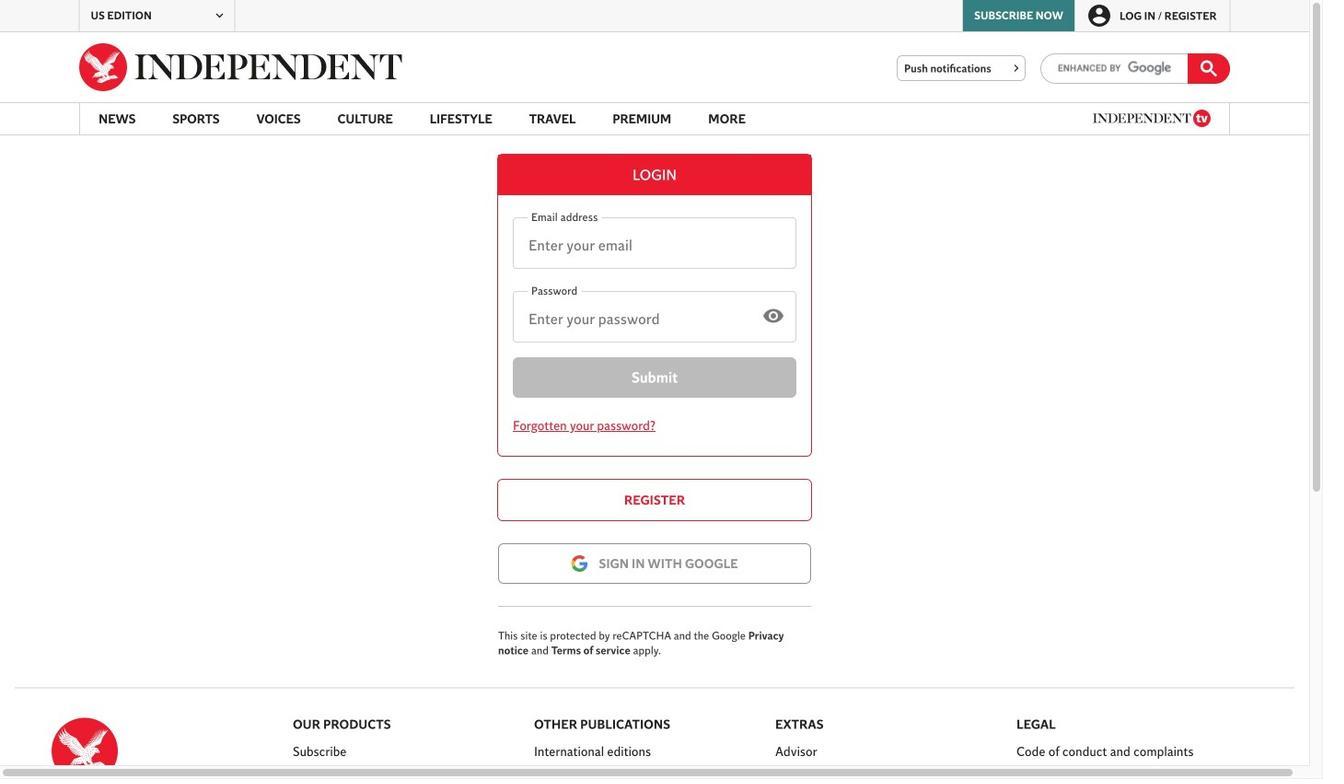 Task type: locate. For each thing, give the bounding box(es) containing it.
Enter your email text field
[[513, 217, 797, 269]]



Task type: vqa. For each thing, say whether or not it's contained in the screenshot.
REPUBLICAN PRESIDENTIAL CANDIDATE FORMER U.N. AMBASSADOR NIKKI HALEY DELIVERS REMARKS AT HER PRIMARY NIGHT RALLY AT THE GRAPPONE CONFERENCE CENTER ON JANUARY 23, 2024 IN CONCORD, NEW HAMPSHIRE image
no



Task type: describe. For each thing, give the bounding box(es) containing it.
back to homepage image
[[52, 718, 118, 779]]

search text field
[[1058, 54, 1180, 82]]

Enter your password password field
[[513, 291, 797, 343]]



